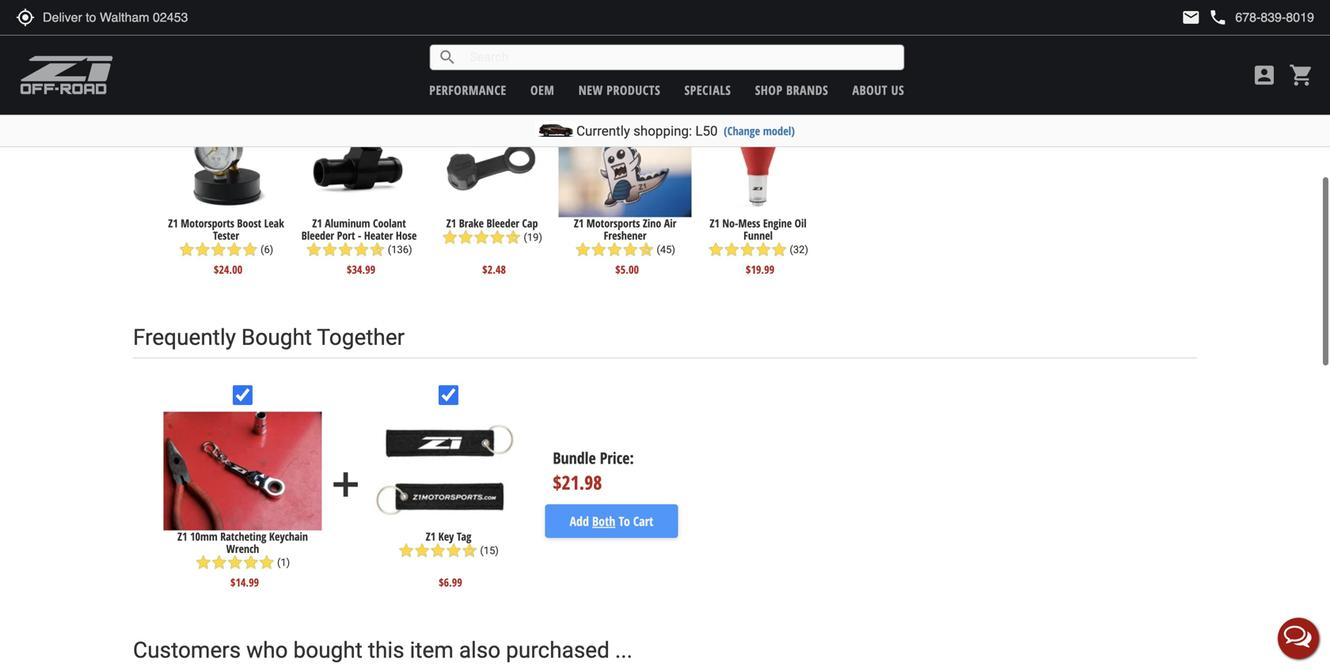 Task type: locate. For each thing, give the bounding box(es) containing it.
us
[[892, 82, 905, 99]]

funnel
[[744, 228, 773, 243]]

z1 inside "z1 no-mess engine oil funnel star star star star star (32) $19.99"
[[710, 216, 720, 231]]

z1 for cap
[[447, 216, 456, 231]]

currently
[[577, 123, 630, 139]]

motorsports for star
[[181, 216, 234, 231]]

star_half left (15) on the left bottom of page
[[462, 543, 478, 559]]

z1 key tag star star star star star_half (15)
[[399, 529, 499, 559]]

z1 left tester
[[168, 216, 178, 231]]

$2.48
[[483, 262, 506, 277]]

None checkbox
[[233, 386, 253, 405], [439, 386, 459, 405], [233, 386, 253, 405], [439, 386, 459, 405]]

engine
[[763, 216, 792, 231]]

specials link
[[685, 82, 731, 99]]

motorsports inside z1 motorsports boost leak tester star star star star star (6) $24.00
[[181, 216, 234, 231]]

key
[[439, 529, 454, 544]]

star
[[442, 230, 458, 246], [458, 230, 474, 246], [474, 230, 490, 246], [490, 230, 505, 246], [179, 242, 195, 258], [195, 242, 211, 258], [211, 242, 226, 258], [226, 242, 242, 258], [242, 242, 258, 258], [306, 242, 322, 258], [322, 242, 338, 258], [338, 242, 354, 258], [354, 242, 370, 258], [575, 242, 591, 258], [591, 242, 607, 258], [607, 242, 623, 258], [623, 242, 639, 258], [708, 242, 724, 258], [724, 242, 740, 258], [740, 242, 756, 258], [756, 242, 772, 258], [772, 242, 787, 258], [399, 543, 414, 559], [414, 543, 430, 559], [430, 543, 446, 559], [446, 543, 462, 559], [196, 555, 211, 571], [211, 555, 227, 571], [227, 555, 243, 571], [243, 555, 259, 571], [259, 555, 275, 571]]

motorsports left boost
[[181, 216, 234, 231]]

z1 inside z1 key tag star star star star star_half (15)
[[426, 529, 436, 544]]

star_half inside "z1 brake bleeder cap star star star star star_half (19)"
[[505, 230, 521, 246]]

oem link
[[531, 82, 555, 99]]

z1
[[168, 216, 178, 231], [312, 216, 322, 231], [447, 216, 456, 231], [574, 216, 584, 231], [710, 216, 720, 231], [178, 529, 187, 544], [426, 529, 436, 544]]

$21.98
[[553, 470, 602, 496]]

star_half inside the z1 aluminum coolant bleeder port - heater hose star star star star star_half (136) $34.99
[[370, 242, 385, 258]]

$5.00
[[616, 262, 639, 277]]

0 horizontal spatial motorsports
[[181, 216, 234, 231]]

ratcheting
[[220, 529, 266, 544]]

z1 left key
[[426, 529, 436, 544]]

shopping_cart
[[1289, 63, 1315, 88]]

phone
[[1209, 8, 1228, 27]]

performance link
[[430, 82, 507, 99]]

z1 for leak
[[168, 216, 178, 231]]

mail
[[1182, 8, 1201, 27]]

to
[[619, 513, 630, 530]]

z1 inside z1 motorsports boost leak tester star star star star star (6) $24.00
[[168, 216, 178, 231]]

also
[[459, 638, 501, 664]]

(change model) link
[[724, 123, 795, 139]]

...
[[615, 638, 633, 664]]

motorsports inside z1 motorsports zino air freshener star star star star star_half (45) $5.00
[[587, 216, 640, 231]]

1 horizontal spatial motorsports
[[587, 216, 640, 231]]

1 motorsports from the left
[[181, 216, 234, 231]]

bleeder left port
[[302, 228, 334, 243]]

z1 inside the z1 aluminum coolant bleeder port - heater hose star star star star star_half (136) $34.99
[[312, 216, 322, 231]]

new
[[579, 82, 603, 99]]

wrench
[[226, 542, 259, 557]]

boost
[[237, 216, 261, 231]]

heater
[[364, 228, 393, 243]]

star_half left (136)
[[370, 242, 385, 258]]

star_half left the (19)
[[505, 230, 521, 246]]

both
[[593, 513, 616, 530]]

z1 inside z1 motorsports zino air freshener star star star star star_half (45) $5.00
[[574, 216, 584, 231]]

z1 for air
[[574, 216, 584, 231]]

bought
[[293, 638, 363, 664]]

z1 inside z1 10mm ratcheting keychain wrench star star star star star (1) $14.99
[[178, 529, 187, 544]]

l50
[[696, 123, 718, 139]]

purchased
[[506, 638, 610, 664]]

(19)
[[524, 232, 543, 244]]

account_box
[[1252, 63, 1278, 88]]

z1 for star
[[426, 529, 436, 544]]

currently shopping: l50 (change model)
[[577, 123, 795, 139]]

bundle
[[553, 448, 596, 469]]

bleeder
[[487, 216, 520, 231], [302, 228, 334, 243]]

add
[[326, 465, 366, 505]]

star_half left the (45)
[[639, 242, 654, 258]]

keychain
[[269, 529, 308, 544]]

price:
[[600, 448, 634, 469]]

together
[[317, 325, 405, 351]]

bleeder inside "z1 brake bleeder cap star star star star star_half (19)"
[[487, 216, 520, 231]]

motorsports
[[181, 216, 234, 231], [587, 216, 640, 231]]

shopping_cart link
[[1286, 63, 1315, 88]]

z1 motorsports logo image
[[20, 55, 114, 95]]

products
[[607, 82, 661, 99]]

aluminum
[[325, 216, 370, 231]]

z1 left freshener
[[574, 216, 584, 231]]

z1 left no-
[[710, 216, 720, 231]]

motorsports left zino
[[587, 216, 640, 231]]

1 horizontal spatial bleeder
[[487, 216, 520, 231]]

z1 inside "z1 brake bleeder cap star star star star star_half (19)"
[[447, 216, 456, 231]]

tester
[[213, 228, 239, 243]]

tag
[[457, 529, 472, 544]]

about
[[853, 82, 888, 99]]

2 motorsports from the left
[[587, 216, 640, 231]]

(6)
[[261, 244, 274, 256]]

star_half
[[505, 230, 521, 246], [370, 242, 385, 258], [639, 242, 654, 258], [462, 543, 478, 559]]

z1 brake bleeder cap star star star star star_half (19)
[[442, 216, 543, 246]]

new products
[[579, 82, 661, 99]]

10mm
[[190, 529, 218, 544]]

z1 left 10mm
[[178, 529, 187, 544]]

0 horizontal spatial bleeder
[[302, 228, 334, 243]]

(1)
[[277, 557, 290, 569]]

z1 left "brake"
[[447, 216, 456, 231]]

who
[[246, 638, 288, 664]]

bleeder left cap at the top left
[[487, 216, 520, 231]]

$19.99
[[746, 262, 775, 277]]

mail link
[[1182, 8, 1201, 27]]

z1 left aluminum
[[312, 216, 322, 231]]



Task type: describe. For each thing, give the bounding box(es) containing it.
motorsports for star_half
[[587, 216, 640, 231]]

about us
[[853, 82, 905, 99]]

bought
[[242, 325, 312, 351]]

z1 for engine
[[710, 216, 720, 231]]

$34.99
[[347, 262, 376, 277]]

brake
[[459, 216, 484, 231]]

my_location
[[16, 8, 35, 27]]

(change
[[724, 123, 760, 139]]

shop brands
[[755, 82, 829, 99]]

new products link
[[579, 82, 661, 99]]

shop
[[755, 82, 783, 99]]

star_half inside z1 key tag star star star star star_half (15)
[[462, 543, 478, 559]]

customers
[[133, 638, 241, 664]]

coolant
[[373, 216, 406, 231]]

add
[[570, 513, 589, 530]]

mess
[[739, 216, 761, 231]]

account_box link
[[1248, 63, 1282, 88]]

oem
[[531, 82, 555, 99]]

add both to cart
[[570, 513, 654, 530]]

brands
[[787, 82, 829, 99]]

cap
[[522, 216, 538, 231]]

(32)
[[790, 244, 809, 256]]

shop brands link
[[755, 82, 829, 99]]

port
[[337, 228, 355, 243]]

leak
[[264, 216, 284, 231]]

oil
[[795, 216, 807, 231]]

zino
[[643, 216, 662, 231]]

-
[[358, 228, 361, 243]]

performance
[[430, 82, 507, 99]]

this
[[368, 638, 404, 664]]

z1 motorsports zino air freshener star star star star star_half (45) $5.00
[[574, 216, 677, 277]]

z1 motorsports boost leak tester star star star star star (6) $24.00
[[168, 216, 284, 277]]

air
[[664, 216, 677, 231]]

bleeder inside the z1 aluminum coolant bleeder port - heater hose star star star star star_half (136) $34.99
[[302, 228, 334, 243]]

about us link
[[853, 82, 905, 99]]

frequently bought together
[[133, 325, 405, 351]]

z1 for bleeder
[[312, 216, 322, 231]]

specials
[[685, 82, 731, 99]]

(15)
[[480, 545, 499, 557]]

$6.99
[[439, 576, 462, 591]]

z1 10mm ratcheting keychain wrench star star star star star (1) $14.99
[[178, 529, 308, 591]]

star_half inside z1 motorsports zino air freshener star star star star star_half (45) $5.00
[[639, 242, 654, 258]]

bundle price: $21.98
[[553, 448, 634, 496]]

(45)
[[657, 244, 676, 256]]

customers who bought this item also purchased ...
[[133, 638, 633, 664]]

no-
[[723, 216, 739, 231]]

shopping:
[[634, 123, 692, 139]]

item
[[410, 638, 454, 664]]

$14.99
[[230, 576, 259, 591]]

hose
[[396, 228, 417, 243]]

z1 aluminum coolant bleeder port - heater hose star star star star star_half (136) $34.99
[[302, 216, 417, 277]]

Search search field
[[457, 45, 904, 70]]

$24.00
[[214, 262, 243, 277]]

model)
[[763, 123, 795, 139]]

(136)
[[388, 244, 412, 256]]

phone link
[[1209, 8, 1315, 27]]

cart
[[633, 513, 654, 530]]

z1 no-mess engine oil funnel star star star star star (32) $19.99
[[708, 216, 809, 277]]

mail phone
[[1182, 8, 1228, 27]]

search
[[438, 48, 457, 67]]

frequently
[[133, 325, 236, 351]]

freshener
[[604, 228, 647, 243]]

z1 for keychain
[[178, 529, 187, 544]]



Task type: vqa. For each thing, say whether or not it's contained in the screenshot.


